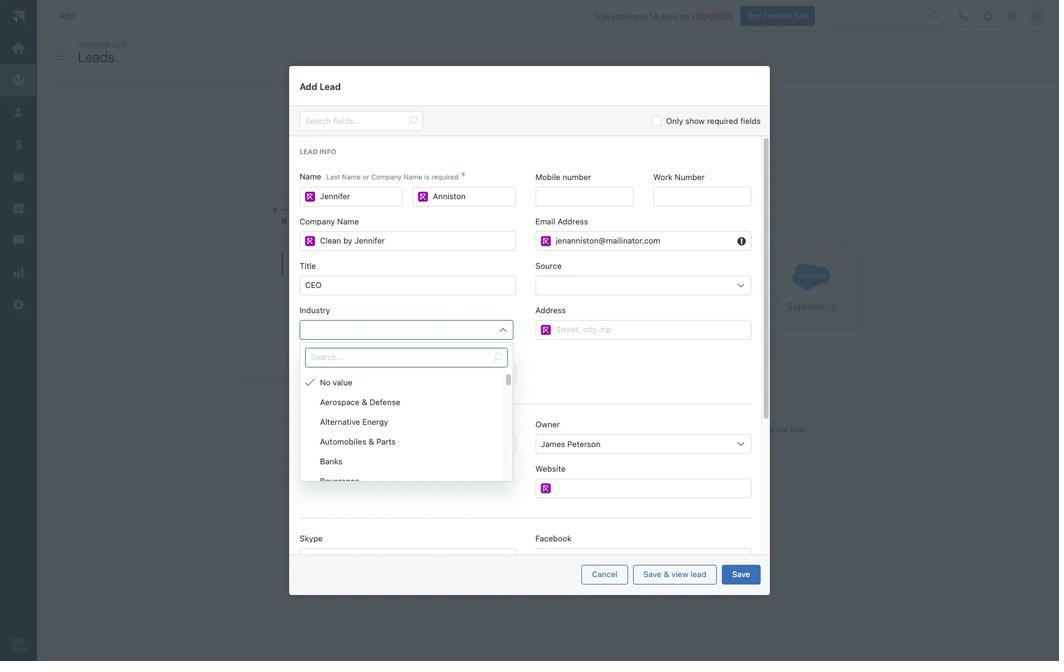Task type: describe. For each thing, give the bounding box(es) containing it.
add for add lead
[[300, 81, 317, 92]]

expires
[[612, 11, 639, 21]]

prospect
[[645, 133, 678, 143]]

is
[[424, 173, 430, 181]]

Website field
[[556, 479, 746, 498]]

show
[[754, 424, 775, 434]]

your
[[676, 424, 693, 434]]

defense
[[370, 397, 401, 407]]

required inside name last name or company name is required
[[432, 173, 459, 181]]

& for aerospace
[[362, 397, 368, 407]]

calls image
[[958, 11, 968, 21]]

last
[[326, 173, 340, 181]]

add for add
[[59, 10, 75, 21]]

1 vertical spatial address
[[536, 305, 566, 315]]

leads down 'energy'
[[384, 428, 404, 438]]

email address
[[536, 216, 588, 226]]

395
[[602, 133, 617, 143]]

zendesk image
[[10, 637, 27, 653]]

energy
[[363, 417, 388, 427]]

on
[[680, 11, 690, 21]]

1 vertical spatial learn
[[292, 428, 313, 438]]

leads right your
[[695, 424, 715, 434]]

Work Number field
[[659, 187, 746, 206]]

aerospace
[[320, 397, 360, 407]]

my
[[724, 398, 735, 408]]

buy zendesk sell
[[748, 11, 808, 20]]

view
[[672, 569, 689, 579]]

jp
[[1032, 10, 1042, 21]]

lead inside button
[[691, 569, 707, 579]]

add
[[660, 424, 674, 434]]

list
[[112, 41, 127, 49]]

owner
[[536, 419, 560, 429]]

Address field
[[556, 321, 746, 339]]

records.
[[681, 133, 711, 143]]

finding new leads with reach link
[[338, 428, 447, 439]]

automobiles
[[320, 437, 366, 447]]

add button
[[49, 3, 100, 28]]

james peterson
[[541, 439, 601, 449]]

0 horizontal spatial lead
[[300, 148, 318, 156]]

0 vertical spatial search image
[[931, 11, 941, 21]]

0 vertical spatial the
[[545, 105, 567, 123]]

save for save & view lead
[[644, 569, 662, 579]]

days
[[661, 11, 678, 21]]

jp button
[[1027, 6, 1047, 26]]

mobile number
[[536, 172, 591, 182]]

bell image
[[983, 11, 993, 21]]

james
[[541, 439, 565, 449]]

leads inside the create targeted lead lists with access to over 20 million businesses and 395 million prospect records. or import the leads you're already working on. learn about
[[452, 146, 472, 156]]

only show required fields
[[666, 116, 761, 126]]

alternative
[[320, 417, 360, 427]]

bring in the leads
[[489, 105, 607, 123]]

create
[[333, 133, 358, 143]]

name left or
[[342, 173, 361, 181]]

zendesk products image
[[1008, 11, 1017, 20]]

or, add your leads manually. show me how
[[648, 424, 806, 434]]

Search... field
[[311, 348, 488, 367]]

how
[[791, 424, 806, 434]]

search image for search... field
[[493, 353, 503, 363]]

targeted
[[360, 133, 392, 143]]

alternative energy
[[320, 417, 388, 427]]

import my leads button
[[687, 394, 768, 413]]

to
[[475, 133, 483, 143]]

name down first name field
[[337, 216, 359, 226]]

title
[[300, 261, 316, 271]]

work number
[[654, 172, 705, 182]]

reach fill image for email address 'field'
[[541, 236, 551, 246]]

manually.
[[717, 424, 752, 434]]

reach
[[424, 428, 447, 438]]

show me how link
[[754, 424, 806, 435]]

0 vertical spatial address
[[558, 216, 588, 226]]

cancel button
[[582, 565, 628, 585]]

1 horizontal spatial in
[[641, 11, 647, 21]]

new inside button
[[360, 402, 375, 412]]

asterisk image
[[461, 172, 466, 182]]

2 million from the left
[[619, 133, 643, 143]]

bring
[[489, 105, 525, 123]]

me
[[777, 424, 789, 434]]

lead info
[[300, 148, 336, 156]]

save & view lead button
[[633, 565, 717, 585]]

finding
[[338, 428, 364, 438]]

show
[[686, 116, 705, 126]]

leads right my
[[737, 398, 757, 408]]

new
[[305, 439, 322, 449]]

access
[[447, 133, 473, 143]]

about inside the create targeted lead lists with access to over 20 million businesses and 395 million prospect records. or import the leads you're already working on. learn about
[[598, 146, 620, 156]]

info
[[320, 148, 336, 156]]

leads up 'energy'
[[377, 402, 397, 412]]

banks
[[320, 456, 343, 466]]

14
[[650, 11, 658, 21]]

20
[[503, 133, 513, 143]]

parts
[[377, 437, 396, 447]]

website
[[536, 464, 566, 474]]

no value
[[320, 377, 353, 387]]

save & view lead
[[644, 569, 707, 579]]

import
[[697, 398, 722, 408]]

and
[[585, 133, 599, 143]]

reach fill image for company name
[[305, 236, 315, 246]]

facebook
[[536, 533, 572, 543]]

lists
[[412, 133, 427, 143]]

search image for search fields... field
[[408, 116, 418, 126]]

reach fill image for website
[[541, 484, 551, 493]]



Task type: locate. For each thing, give the bounding box(es) containing it.
0 horizontal spatial search image
[[408, 116, 418, 126]]

1 horizontal spatial learn
[[575, 146, 596, 156]]

the down fields
[[751, 133, 764, 143]]

already
[[500, 146, 527, 156]]

0 horizontal spatial add
[[59, 10, 75, 21]]

0 vertical spatial add
[[59, 10, 75, 21]]

1 horizontal spatial million
[[619, 133, 643, 143]]

company right or
[[371, 173, 402, 181]]

0 horizontal spatial the
[[545, 105, 567, 123]]

company name
[[300, 216, 359, 226]]

learn inside the create targeted lead lists with access to over 20 million businesses and 395 million prospect records. or import the leads you're already working on. learn about
[[575, 146, 596, 156]]

work
[[654, 172, 673, 182]]

million
[[515, 133, 539, 143], [619, 133, 643, 143]]

peterson
[[568, 439, 601, 449]]

add inside button
[[59, 10, 75, 21]]

0 vertical spatial required
[[707, 116, 739, 126]]

reach fill image for first name field
[[305, 192, 315, 202]]

Company Name field
[[320, 232, 510, 250]]

& left the parts
[[369, 437, 374, 447]]

save for save
[[733, 569, 751, 579]]

add lead
[[300, 81, 341, 92]]

name left the last
[[300, 172, 321, 181]]

0 horizontal spatial company
[[300, 216, 335, 226]]

1 million from the left
[[515, 133, 539, 143]]

& left view
[[664, 569, 670, 579]]

name left is
[[404, 173, 422, 181]]

1 horizontal spatial about
[[598, 146, 620, 156]]

source
[[536, 261, 562, 271]]

leads
[[78, 48, 115, 65]]

million right 395
[[619, 133, 643, 143]]

new button
[[300, 434, 516, 454]]

leads
[[570, 105, 607, 123], [452, 146, 472, 156], [737, 398, 757, 408], [377, 402, 397, 412], [695, 424, 715, 434], [384, 428, 404, 438]]

First Name field
[[320, 187, 397, 206]]

1 vertical spatial required
[[432, 173, 459, 181]]

& inside button
[[664, 569, 670, 579]]

Mobile number field
[[541, 187, 628, 206]]

learn
[[575, 146, 596, 156], [292, 428, 313, 438]]

1 vertical spatial about
[[315, 428, 336, 438]]

0 horizontal spatial in
[[529, 105, 541, 123]]

address down source
[[536, 305, 566, 315]]

1 horizontal spatial add
[[300, 81, 317, 92]]

1 horizontal spatial search image
[[493, 353, 503, 363]]

leads up and
[[570, 105, 607, 123]]

2 horizontal spatial search image
[[931, 11, 941, 21]]

2 horizontal spatial &
[[664, 569, 670, 579]]

0 vertical spatial lead
[[394, 133, 410, 143]]

1 vertical spatial add
[[300, 81, 317, 92]]

trial expires in 14 days on 12/01/2023
[[594, 11, 733, 21]]

working list leads
[[78, 41, 127, 65]]

2 save from the left
[[733, 569, 751, 579]]

new
[[360, 402, 375, 412], [366, 428, 382, 438]]

1 horizontal spatial with
[[429, 133, 445, 143]]

lead right view
[[691, 569, 707, 579]]

value
[[333, 377, 353, 387]]

leads down access
[[452, 146, 472, 156]]

reach fill image up company name
[[305, 192, 315, 202]]

lead up search fields... field
[[320, 81, 341, 92]]

the
[[545, 105, 567, 123], [751, 133, 764, 143]]

new down 'energy'
[[366, 428, 382, 438]]

find new leads
[[342, 402, 397, 412]]

1 vertical spatial reach fill image
[[541, 236, 551, 246]]

you're
[[475, 146, 498, 156]]

12/01/2023
[[692, 11, 733, 21]]

1 vertical spatial lead
[[300, 148, 318, 156]]

chevron down image
[[80, 11, 90, 21]]

email
[[536, 216, 556, 226]]

add up search fields... field
[[300, 81, 317, 92]]

tags
[[300, 350, 317, 360]]

1 save from the left
[[644, 569, 662, 579]]

& for save
[[664, 569, 670, 579]]

0 vertical spatial new
[[360, 402, 375, 412]]

required up or
[[707, 116, 739, 126]]

2 vertical spatial &
[[664, 569, 670, 579]]

import
[[725, 133, 749, 143]]

0 vertical spatial about
[[598, 146, 620, 156]]

1 horizontal spatial reach fill image
[[541, 236, 551, 246]]

million up already
[[515, 133, 539, 143]]

0 vertical spatial with
[[429, 133, 445, 143]]

name last name or company name is required
[[300, 172, 459, 181]]

Title field
[[305, 276, 510, 295]]

find new leads button
[[331, 397, 408, 417]]

lead left lists
[[394, 133, 410, 143]]

1 horizontal spatial &
[[369, 437, 374, 447]]

0 horizontal spatial million
[[515, 133, 539, 143]]

with right lists
[[429, 133, 445, 143]]

in left 14
[[641, 11, 647, 21]]

& for automobiles
[[369, 437, 374, 447]]

cancel
[[592, 569, 618, 579]]

1 vertical spatial the
[[751, 133, 764, 143]]

or
[[714, 133, 723, 143]]

reach fill image for address
[[541, 325, 551, 335]]

None field
[[303, 365, 513, 384]]

no
[[320, 377, 331, 387]]

working
[[78, 41, 110, 49]]

in
[[641, 11, 647, 21], [529, 105, 541, 123]]

zendesk
[[763, 11, 793, 20]]

name
[[300, 172, 321, 181], [342, 173, 361, 181], [404, 173, 422, 181], [337, 216, 359, 226]]

address
[[558, 216, 588, 226], [536, 305, 566, 315]]

beverages
[[320, 476, 359, 486]]

fields
[[741, 116, 761, 126]]

save button
[[722, 565, 761, 585]]

learn down and
[[575, 146, 596, 156]]

0 vertical spatial learn
[[575, 146, 596, 156]]

lead
[[320, 81, 341, 92], [300, 148, 318, 156]]

about
[[598, 146, 620, 156], [315, 428, 336, 438]]

number
[[675, 172, 705, 182]]

0 horizontal spatial about
[[315, 428, 336, 438]]

learn about finding new leads with reach
[[292, 428, 447, 438]]

trial
[[594, 11, 610, 21]]

1 vertical spatial &
[[369, 437, 374, 447]]

0 horizontal spatial required
[[432, 173, 459, 181]]

lead
[[394, 133, 410, 143], [691, 569, 707, 579]]

new up 'energy'
[[360, 402, 375, 412]]

company
[[371, 173, 402, 181], [300, 216, 335, 226]]

or,
[[648, 424, 658, 434]]

sell
[[795, 11, 808, 20]]

0 horizontal spatial lead
[[394, 133, 410, 143]]

aerospace & defense
[[320, 397, 401, 407]]

the inside the create targeted lead lists with access to over 20 million businesses and 395 million prospect records. or import the leads you're already working on. learn about
[[751, 133, 764, 143]]

working
[[530, 146, 559, 156]]

save right view
[[733, 569, 751, 579]]

industry
[[300, 305, 330, 315]]

james peterson button
[[536, 434, 752, 454]]

exclamation sign image
[[738, 236, 746, 246]]

with left the reach
[[406, 428, 422, 438]]

about up new
[[315, 428, 336, 438]]

1 vertical spatial search image
[[408, 116, 418, 126]]

company up title at the top of the page
[[300, 216, 335, 226]]

0 vertical spatial company
[[371, 173, 402, 181]]

search image
[[931, 11, 941, 21], [408, 116, 418, 126], [493, 353, 503, 363]]

number
[[563, 172, 591, 182]]

businesses
[[542, 133, 583, 143]]

buy
[[748, 11, 761, 20]]

Search fields... field
[[305, 112, 403, 130]]

1 vertical spatial new
[[366, 428, 382, 438]]

skype
[[300, 533, 323, 543]]

required right is
[[432, 173, 459, 181]]

or
[[363, 173, 369, 181]]

on.
[[561, 146, 573, 156]]

reach fill image down email
[[541, 236, 551, 246]]

in right the bring
[[529, 105, 541, 123]]

Email Address field
[[556, 232, 733, 250]]

Skype field
[[305, 549, 510, 567]]

1 horizontal spatial company
[[371, 173, 402, 181]]

mobile
[[536, 172, 561, 182]]

with
[[429, 133, 445, 143], [406, 428, 422, 438]]

1 horizontal spatial the
[[751, 133, 764, 143]]

0 horizontal spatial reach fill image
[[305, 192, 315, 202]]

Last Name field
[[433, 187, 510, 206]]

& right find
[[362, 397, 368, 407]]

address down mobile number field
[[558, 216, 588, 226]]

reach fill image
[[418, 192, 428, 202], [305, 236, 315, 246], [541, 325, 551, 335], [541, 484, 551, 493]]

1 vertical spatial in
[[529, 105, 541, 123]]

lead inside the create targeted lead lists with access to over 20 million businesses and 395 million prospect records. or import the leads you're already working on. learn about
[[394, 133, 410, 143]]

1 horizontal spatial save
[[733, 569, 751, 579]]

buy zendesk sell button
[[740, 6, 815, 26]]

required
[[707, 116, 739, 126], [432, 173, 459, 181]]

0 horizontal spatial save
[[644, 569, 662, 579]]

1 vertical spatial with
[[406, 428, 422, 438]]

save down facebook field
[[644, 569, 662, 579]]

1 vertical spatial company
[[300, 216, 335, 226]]

1 horizontal spatial lead
[[691, 569, 707, 579]]

2 vertical spatial search image
[[493, 353, 503, 363]]

find
[[342, 402, 357, 412]]

learn up new
[[292, 428, 313, 438]]

0 horizontal spatial learn
[[292, 428, 313, 438]]

0 vertical spatial reach fill image
[[305, 192, 315, 202]]

Facebook field
[[541, 549, 746, 567]]

about down 395
[[598, 146, 620, 156]]

over
[[485, 133, 501, 143]]

add
[[59, 10, 75, 21], [300, 81, 317, 92]]

company inside name last name or company name is required
[[371, 173, 402, 181]]

add left 'chevron down' icon
[[59, 10, 75, 21]]

0 vertical spatial in
[[641, 11, 647, 21]]

1 vertical spatial lead
[[691, 569, 707, 579]]

reach fill image
[[305, 192, 315, 202], [541, 236, 551, 246]]

0 vertical spatial lead
[[320, 81, 341, 92]]

with inside the create targeted lead lists with access to over 20 million businesses and 395 million prospect records. or import the leads you're already working on. learn about
[[429, 133, 445, 143]]

0 vertical spatial &
[[362, 397, 368, 407]]

lead left the 'info'
[[300, 148, 318, 156]]

the up businesses
[[545, 105, 567, 123]]

1 horizontal spatial required
[[707, 116, 739, 126]]

1 horizontal spatial lead
[[320, 81, 341, 92]]

0 horizontal spatial &
[[362, 397, 368, 407]]

&
[[362, 397, 368, 407], [369, 437, 374, 447], [664, 569, 670, 579]]

automobiles & parts
[[320, 437, 396, 447]]

0 horizontal spatial with
[[406, 428, 422, 438]]



Task type: vqa. For each thing, say whether or not it's contained in the screenshot.
view
yes



